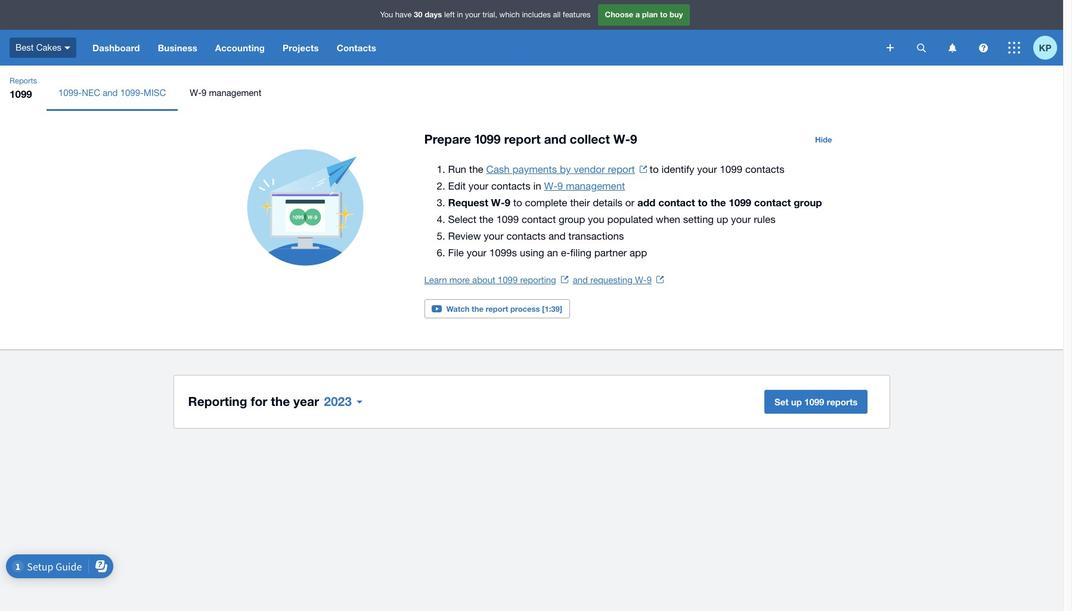 Task type: vqa. For each thing, say whether or not it's contained in the screenshot.
tt to the left
no



Task type: locate. For each thing, give the bounding box(es) containing it.
cash payments by vendor report link
[[486, 163, 647, 175]]

report left the process
[[486, 304, 508, 314]]

0 vertical spatial management
[[209, 88, 261, 98]]

w-9 management link down the accounting
[[178, 75, 273, 111]]

the right watch
[[472, 304, 483, 314]]

to
[[660, 10, 667, 19], [650, 163, 659, 175], [698, 196, 708, 209], [513, 197, 522, 209]]

reports
[[827, 397, 858, 407]]

1099 right "identify"
[[720, 163, 742, 175]]

contact down complete
[[522, 213, 556, 225]]

1099 inside the reports 1099
[[10, 88, 32, 100]]

report right "vendor"
[[608, 163, 635, 175]]

0 horizontal spatial group
[[559, 213, 585, 225]]

and requesting w-9 link
[[573, 275, 664, 285]]

left
[[444, 10, 455, 19]]

the right select
[[479, 213, 494, 225]]

1 vertical spatial w-9 management link
[[544, 180, 625, 192]]

set up 1099 reports
[[775, 397, 858, 407]]

edit your contacts in w-9 management request w-9 to complete their details or add contact to the 1099 contact group select the 1099 contact group you populated when setting up your rules review your contacts and transactions file your 1099s using an e-filing partner app
[[448, 180, 822, 259]]

1099 inside set up 1099 reports button
[[804, 397, 824, 407]]

request
[[448, 196, 488, 209]]

your down review
[[467, 247, 487, 259]]

1099 up the cash
[[475, 132, 501, 147]]

in down payments
[[533, 180, 541, 192]]

w- right "collect"
[[613, 132, 630, 147]]

0 horizontal spatial w-9 management link
[[178, 75, 273, 111]]

0 horizontal spatial 1099-
[[58, 88, 82, 98]]

days
[[425, 10, 442, 19]]

more
[[449, 275, 470, 285]]

plan
[[642, 10, 658, 19]]

w-9 management link
[[178, 75, 273, 111], [544, 180, 625, 192]]

hide
[[815, 135, 832, 144]]

cakes
[[36, 42, 61, 52]]

the
[[469, 163, 483, 175], [711, 196, 726, 209], [479, 213, 494, 225], [472, 304, 483, 314], [271, 394, 290, 409]]

1 horizontal spatial in
[[533, 180, 541, 192]]

report inside button
[[486, 304, 508, 314]]

to identify your 1099 contacts
[[647, 163, 784, 175]]

contacts down the cash
[[491, 180, 531, 192]]

9 right "collect"
[[630, 132, 637, 147]]

and right nec
[[103, 88, 118, 98]]

your
[[465, 10, 480, 19], [697, 163, 717, 175], [469, 180, 488, 192], [731, 213, 751, 225], [484, 230, 504, 242], [467, 247, 487, 259]]

process
[[510, 304, 540, 314]]

w- down app
[[635, 275, 647, 285]]

their
[[570, 197, 590, 209]]

1099s
[[489, 247, 517, 259]]

contacts
[[745, 163, 784, 175], [491, 180, 531, 192], [506, 230, 546, 242]]

[1:39]
[[542, 304, 562, 314]]

requesting
[[590, 275, 632, 285]]

contact
[[658, 196, 695, 209], [754, 196, 791, 209], [522, 213, 556, 225]]

in right left
[[457, 10, 463, 19]]

1099 down reports link
[[10, 88, 32, 100]]

0 horizontal spatial contact
[[522, 213, 556, 225]]

to up setting
[[698, 196, 708, 209]]

learn more about 1099 reporting link
[[424, 275, 568, 285]]

best cakes button
[[0, 30, 83, 66]]

0 horizontal spatial up
[[717, 213, 728, 225]]

up right setting
[[717, 213, 728, 225]]

2 vertical spatial report
[[486, 304, 508, 314]]

reporting
[[520, 275, 556, 285]]

business button
[[149, 30, 206, 66]]

hide button
[[808, 130, 839, 149]]

filing
[[570, 247, 592, 259]]

0 horizontal spatial in
[[457, 10, 463, 19]]

contacts up 'using'
[[506, 230, 546, 242]]

by
[[560, 163, 571, 175]]

9
[[202, 88, 207, 98], [630, 132, 637, 147], [557, 180, 563, 192], [505, 196, 510, 209], [647, 275, 652, 285]]

30
[[414, 10, 422, 19]]

to left "identify"
[[650, 163, 659, 175]]

your up 1099s
[[484, 230, 504, 242]]

1099 up 1099s
[[496, 213, 519, 225]]

have
[[395, 10, 412, 19]]

your left trial,
[[465, 10, 480, 19]]

1 horizontal spatial w-9 management link
[[544, 180, 625, 192]]

0 horizontal spatial management
[[209, 88, 261, 98]]

and
[[103, 88, 118, 98], [544, 132, 566, 147], [548, 230, 566, 242], [573, 275, 588, 285]]

1099 down 'to identify your 1099 contacts'
[[729, 196, 751, 209]]

reporting
[[188, 394, 247, 409]]

contact up when
[[658, 196, 695, 209]]

report
[[504, 132, 541, 147], [608, 163, 635, 175], [486, 304, 508, 314]]

1 horizontal spatial up
[[791, 397, 802, 407]]

rules
[[754, 213, 776, 225]]

up right set
[[791, 397, 802, 407]]

the up setting
[[711, 196, 726, 209]]

2023 button
[[319, 390, 367, 414]]

1099- right the reports 1099
[[58, 88, 82, 98]]

report up payments
[[504, 132, 541, 147]]

kp button
[[1033, 30, 1063, 66]]

1099- right nec
[[120, 88, 144, 98]]

to left buy
[[660, 10, 667, 19]]

using
[[520, 247, 544, 259]]

0 horizontal spatial svg image
[[64, 46, 70, 49]]

management down "vendor"
[[566, 180, 625, 192]]

and up by on the right
[[544, 132, 566, 147]]

report for collect
[[504, 132, 541, 147]]

svg image
[[917, 43, 926, 52], [979, 43, 988, 52], [887, 44, 894, 51]]

main content
[[0, 111, 1063, 454]]

group
[[794, 196, 822, 209], [559, 213, 585, 225]]

0 vertical spatial contacts
[[745, 163, 784, 175]]

includes
[[522, 10, 551, 19]]

menu
[[46, 75, 1063, 111]]

choose a plan to buy
[[605, 10, 683, 19]]

banner
[[0, 0, 1063, 66]]

1 horizontal spatial svg image
[[948, 43, 956, 52]]

0 vertical spatial w-9 management link
[[178, 75, 273, 111]]

nec
[[82, 88, 100, 98]]

partner
[[594, 247, 627, 259]]

1 vertical spatial contacts
[[491, 180, 531, 192]]

2 horizontal spatial contact
[[754, 196, 791, 209]]

your up request on the top left
[[469, 180, 488, 192]]

1 horizontal spatial contact
[[658, 196, 695, 209]]

1 vertical spatial in
[[533, 180, 541, 192]]

contact up rules
[[754, 196, 791, 209]]

in inside you have 30 days left in your trial, which includes all features
[[457, 10, 463, 19]]

1 horizontal spatial group
[[794, 196, 822, 209]]

svg image
[[1008, 42, 1020, 54], [948, 43, 956, 52], [64, 46, 70, 49]]

the inside button
[[472, 304, 483, 314]]

prepare
[[424, 132, 471, 147]]

in
[[457, 10, 463, 19], [533, 180, 541, 192]]

to inside banner
[[660, 10, 667, 19]]

0 vertical spatial group
[[794, 196, 822, 209]]

reports link
[[5, 75, 42, 87]]

accounting
[[215, 42, 265, 53]]

1 vertical spatial up
[[791, 397, 802, 407]]

0 vertical spatial up
[[717, 213, 728, 225]]

1 vertical spatial management
[[566, 180, 625, 192]]

w-9 management link up their
[[544, 180, 625, 192]]

contacts up rules
[[745, 163, 784, 175]]

prepare 1099 report and collect w-9
[[424, 132, 637, 147]]

1 horizontal spatial management
[[566, 180, 625, 192]]

0 vertical spatial report
[[504, 132, 541, 147]]

management down the accounting
[[209, 88, 261, 98]]

w-9 management
[[190, 88, 261, 98]]

1 horizontal spatial svg image
[[917, 43, 926, 52]]

w- up complete
[[544, 180, 557, 192]]

management
[[209, 88, 261, 98], [566, 180, 625, 192]]

management inside edit your contacts in w-9 management request w-9 to complete their details or add contact to the 1099 contact group select the 1099 contact group you populated when setting up your rules review your contacts and transactions file your 1099s using an e-filing partner app
[[566, 180, 625, 192]]

choose
[[605, 10, 633, 19]]

edit
[[448, 180, 466, 192]]

for
[[251, 394, 267, 409]]

and up the an
[[548, 230, 566, 242]]

run
[[448, 163, 466, 175]]

1099-
[[58, 88, 82, 98], [120, 88, 144, 98]]

best
[[16, 42, 34, 52]]

0 vertical spatial in
[[457, 10, 463, 19]]

which
[[499, 10, 520, 19]]

1099
[[10, 88, 32, 100], [475, 132, 501, 147], [720, 163, 742, 175], [729, 196, 751, 209], [496, 213, 519, 225], [498, 275, 518, 285], [804, 397, 824, 407]]

your right "identify"
[[697, 163, 717, 175]]

1 horizontal spatial 1099-
[[120, 88, 144, 98]]

projects button
[[274, 30, 328, 66]]

1099 left reports
[[804, 397, 824, 407]]

trial,
[[482, 10, 497, 19]]

1099-nec and 1099-misc link
[[46, 75, 178, 111]]



Task type: describe. For each thing, give the bounding box(es) containing it.
add
[[637, 196, 656, 209]]

year
[[293, 394, 319, 409]]

reporting for the year
[[188, 394, 319, 409]]

w-9 management link for reports 1099
[[178, 75, 273, 111]]

accounting button
[[206, 30, 274, 66]]

contacts button
[[328, 30, 385, 66]]

dashboard
[[92, 42, 140, 53]]

2 horizontal spatial svg image
[[979, 43, 988, 52]]

e-
[[561, 247, 570, 259]]

kp
[[1039, 42, 1051, 53]]

and down filing
[[573, 275, 588, 285]]

banner containing kp
[[0, 0, 1063, 66]]

1099-nec and 1099-misc
[[58, 88, 166, 98]]

features
[[563, 10, 591, 19]]

menu containing 1099-nec and 1099-misc
[[46, 75, 1063, 111]]

reports
[[10, 76, 37, 85]]

w- right request on the top left
[[491, 196, 505, 209]]

buy
[[670, 10, 683, 19]]

an
[[547, 247, 558, 259]]

2 horizontal spatial svg image
[[1008, 42, 1020, 54]]

w- right misc
[[190, 88, 202, 98]]

populated
[[607, 213, 653, 225]]

misc
[[144, 88, 166, 98]]

payments
[[512, 163, 557, 175]]

cash
[[486, 163, 510, 175]]

set
[[775, 397, 789, 407]]

details
[[593, 197, 623, 209]]

the right for
[[271, 394, 290, 409]]

learn more about 1099 reporting
[[424, 275, 556, 285]]

file
[[448, 247, 464, 259]]

best cakes
[[16, 42, 61, 52]]

the right "run"
[[469, 163, 483, 175]]

watch
[[446, 304, 470, 314]]

to left complete
[[513, 197, 522, 209]]

about
[[472, 275, 495, 285]]

up inside edit your contacts in w-9 management request w-9 to complete their details or add contact to the 1099 contact group select the 1099 contact group you populated when setting up your rules review your contacts and transactions file your 1099s using an e-filing partner app
[[717, 213, 728, 225]]

or
[[625, 197, 635, 209]]

your inside you have 30 days left in your trial, which includes all features
[[465, 10, 480, 19]]

2023
[[324, 394, 352, 409]]

dashboard link
[[83, 30, 149, 66]]

9 down by on the right
[[557, 180, 563, 192]]

review
[[448, 230, 481, 242]]

in inside edit your contacts in w-9 management request w-9 to complete their details or add contact to the 1099 contact group select the 1099 contact group you populated when setting up your rules review your contacts and transactions file your 1099s using an e-filing partner app
[[533, 180, 541, 192]]

identify
[[661, 163, 694, 175]]

up inside set up 1099 reports button
[[791, 397, 802, 407]]

report for [1:39]
[[486, 304, 508, 314]]

business
[[158, 42, 197, 53]]

your left rules
[[731, 213, 751, 225]]

a
[[635, 10, 640, 19]]

all
[[553, 10, 561, 19]]

learn
[[424, 275, 447, 285]]

select
[[448, 213, 476, 225]]

contacts
[[337, 42, 376, 53]]

set up 1099 reports button
[[764, 390, 868, 414]]

projects
[[283, 42, 319, 53]]

and requesting w-9
[[573, 275, 652, 285]]

when
[[656, 213, 680, 225]]

reports 1099
[[10, 76, 37, 100]]

watch the report process [1:39]
[[446, 304, 562, 314]]

app
[[630, 247, 647, 259]]

and inside 1099-nec and 1099-misc link
[[103, 88, 118, 98]]

transactions
[[568, 230, 624, 242]]

1 vertical spatial report
[[608, 163, 635, 175]]

1 1099- from the left
[[58, 88, 82, 98]]

svg image inside best cakes popup button
[[64, 46, 70, 49]]

vendor
[[574, 163, 605, 175]]

you have 30 days left in your trial, which includes all features
[[380, 10, 591, 19]]

2 vertical spatial contacts
[[506, 230, 546, 242]]

w-9 management link for to identify your 1099 contacts
[[544, 180, 625, 192]]

0 horizontal spatial svg image
[[887, 44, 894, 51]]

2 1099- from the left
[[120, 88, 144, 98]]

1 vertical spatial group
[[559, 213, 585, 225]]

main content containing prepare 1099 report and collect w-9
[[0, 111, 1063, 454]]

management inside menu
[[209, 88, 261, 98]]

complete
[[525, 197, 567, 209]]

9 down app
[[647, 275, 652, 285]]

you
[[380, 10, 393, 19]]

setting
[[683, 213, 714, 225]]

1099 right about
[[498, 275, 518, 285]]

you
[[588, 213, 604, 225]]

watch the report process [1:39] button
[[424, 299, 570, 318]]

and inside edit your contacts in w-9 management request w-9 to complete their details or add contact to the 1099 contact group select the 1099 contact group you populated when setting up your rules review your contacts and transactions file your 1099s using an e-filing partner app
[[548, 230, 566, 242]]

collect
[[570, 132, 610, 147]]

run the cash payments by vendor report
[[448, 163, 635, 175]]

9 down the cash
[[505, 196, 510, 209]]

9 right misc
[[202, 88, 207, 98]]



